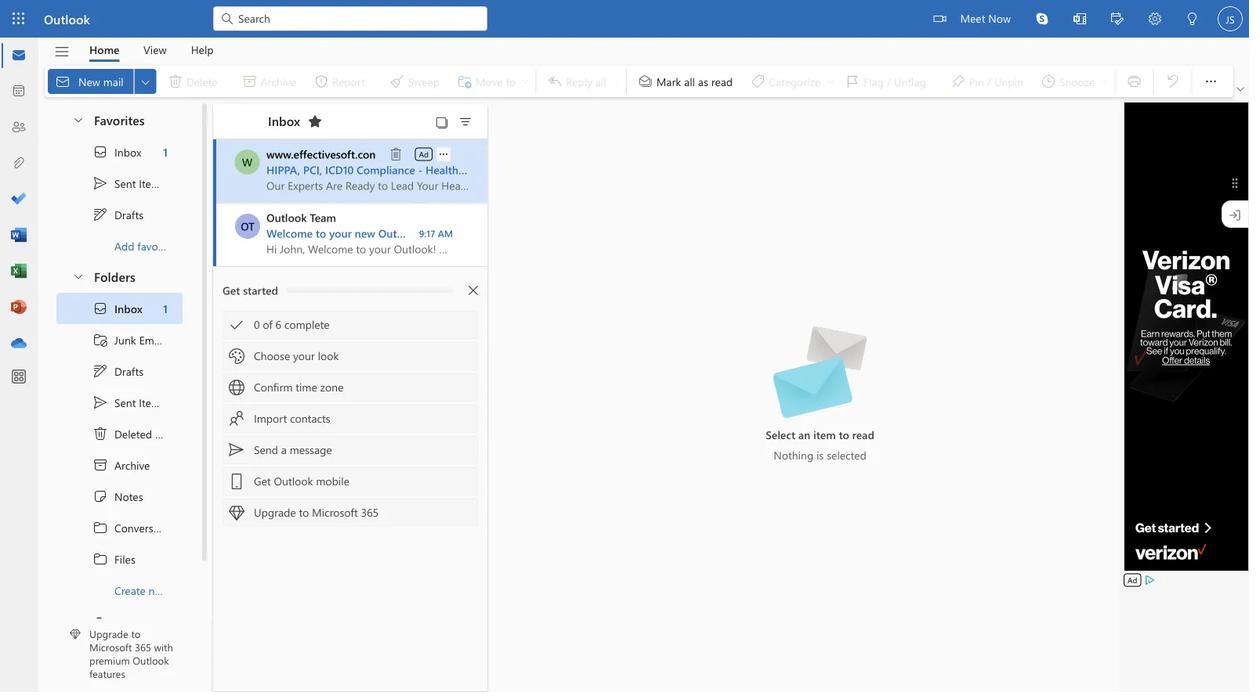 Task type: locate. For each thing, give the bounding box(es) containing it.
groups tree item
[[56, 607, 183, 638]]

view
[[143, 42, 167, 57]]

inbox down 'favorites' "tree item"
[[114, 145, 141, 159]]

items right deleted on the bottom of the page
[[155, 427, 181, 441]]

to for upgrade to microsoft 365
[[299, 506, 309, 520]]

1 vertical spatial ad
[[1128, 575, 1137, 586]]

favorites tree
[[56, 99, 183, 262]]

0 horizontal spatial 
[[437, 148, 450, 161]]

0 vertical spatial microsoft
[[312, 506, 358, 520]]

to
[[316, 226, 326, 241], [839, 428, 849, 442], [299, 506, 309, 520], [131, 628, 141, 641]]

 inbox
[[92, 144, 141, 160], [92, 301, 143, 317]]

365 for upgrade to microsoft 365 with premium outlook features
[[135, 641, 151, 655]]


[[92, 207, 108, 223], [92, 364, 108, 379]]

1 vertical spatial  button
[[64, 262, 91, 291]]

 button
[[461, 278, 486, 303]]

1 vertical spatial new
[[149, 584, 168, 598]]

 sent items up "add"
[[92, 176, 165, 191]]

 inside folders tree item
[[72, 270, 85, 283]]

all
[[684, 74, 695, 88]]

 tree item up create
[[56, 544, 183, 575]]

0 vertical spatial ad
[[419, 149, 429, 159]]

0 vertical spatial drafts
[[114, 207, 144, 222]]

outlook inside banner
[[44, 10, 90, 27]]

 button for folders
[[64, 262, 91, 291]]

favorite
[[137, 239, 174, 253]]

tab list containing home
[[78, 38, 226, 62]]

2 vertical spatial 
[[72, 270, 85, 283]]

0 horizontal spatial microsoft
[[89, 641, 132, 655]]

 for 
[[92, 364, 108, 379]]

 button inside 'favorites' "tree item"
[[64, 105, 91, 134]]

select an item to read nothing is selected
[[766, 428, 875, 463]]

1 horizontal spatial your
[[329, 226, 352, 241]]

 right mail
[[139, 75, 152, 88]]

 left files
[[92, 552, 108, 567]]

0 vertical spatial 
[[92, 520, 108, 536]]

1  tree item from the top
[[56, 513, 183, 544]]

started
[[243, 283, 278, 298]]

 for folders
[[72, 270, 85, 283]]

 button
[[1234, 82, 1248, 97]]

1 horizontal spatial read
[[852, 428, 875, 442]]

sent up "add"
[[114, 176, 136, 191]]

inbox heading
[[248, 104, 328, 139]]

 for 
[[92, 207, 108, 223]]

 up 
[[92, 395, 108, 411]]

1 vertical spatial 365
[[135, 641, 151, 655]]

 sent items inside favorites 'tree'
[[92, 176, 165, 191]]

1  from the top
[[92, 520, 108, 536]]

outlook team image
[[235, 214, 260, 239]]

 button
[[64, 105, 91, 134], [64, 262, 91, 291]]

 tree item up junk
[[56, 293, 183, 324]]

1 vertical spatial drafts
[[114, 364, 144, 379]]

drafts inside tree
[[114, 364, 144, 379]]

1 vertical spatial  sent items
[[92, 395, 165, 411]]

ad left set your advertising preferences image
[[1128, 575, 1137, 586]]

microsoft up features
[[89, 641, 132, 655]]

 tree item
[[56, 199, 183, 230], [56, 356, 183, 387]]

 button
[[431, 111, 453, 132]]

choose
[[254, 349, 290, 363]]

 drafts down  tree item on the left
[[92, 364, 144, 379]]

your
[[329, 226, 352, 241], [293, 349, 315, 363]]

 for  popup button
[[437, 148, 450, 161]]

choose your look
[[254, 349, 339, 363]]

2 vertical spatial inbox
[[114, 302, 143, 316]]


[[458, 114, 473, 130]]

2 sent from the top
[[114, 396, 136, 410]]

1 up email
[[163, 302, 168, 316]]

microsoft for upgrade to microsoft 365 with premium outlook features
[[89, 641, 132, 655]]

inbox inside favorites 'tree'
[[114, 145, 141, 159]]

inbox up  junk email
[[114, 302, 143, 316]]

 tree item for 
[[56, 356, 183, 387]]

0 vertical spatial  drafts
[[92, 207, 144, 223]]

0 vertical spatial  tree item
[[56, 199, 183, 230]]


[[435, 116, 449, 130]]

0 vertical spatial  sent items
[[92, 176, 165, 191]]

get for get outlook mobile
[[254, 474, 271, 489]]

drafts down  junk email
[[114, 364, 144, 379]]

powerpoint image
[[11, 300, 27, 316]]

1 vertical spatial 
[[92, 301, 108, 317]]

upgrade right 
[[254, 506, 296, 520]]

 tree item
[[56, 168, 183, 199], [56, 387, 183, 419]]

 inside favorites 'tree'
[[92, 207, 108, 223]]

people image
[[11, 120, 27, 136]]

2 drafts from the top
[[114, 364, 144, 379]]

2  from the top
[[92, 364, 108, 379]]

 drafts up add favorite tree item
[[92, 207, 144, 223]]

 tree item down 'favorites' "tree item"
[[56, 168, 183, 199]]

 tree item
[[56, 513, 183, 544], [56, 544, 183, 575]]

groups
[[94, 613, 135, 630]]

0 vertical spatial 
[[1203, 74, 1219, 89]]

1 vertical spatial get
[[254, 474, 271, 489]]

 deleted items
[[92, 426, 181, 442]]

message list no conversations selected list box
[[213, 140, 577, 692]]

 button down " new mail"
[[64, 105, 91, 134]]

1 vertical spatial inbox
[[114, 145, 141, 159]]

 inbox down 'favorites' "tree item"
[[92, 144, 141, 160]]

0 vertical spatial 1
[[163, 145, 168, 159]]

items up  deleted items
[[139, 396, 165, 410]]

1 vertical spatial 1
[[163, 302, 168, 316]]

1  tree item from the top
[[56, 168, 183, 199]]

hippa,
[[266, 163, 300, 177]]

 mark all as read
[[638, 74, 733, 89]]

0 vertical spatial 
[[92, 176, 108, 191]]

0 horizontal spatial ad
[[419, 149, 429, 159]]

 down 'favorites' "tree item"
[[92, 144, 108, 160]]

tree
[[56, 293, 200, 607]]

2  tree item from the top
[[56, 356, 183, 387]]

get outlook mobile
[[254, 474, 349, 489]]

1 for first the '' tree item from the top
[[163, 145, 168, 159]]

0 vertical spatial upgrade
[[254, 506, 296, 520]]

1  drafts from the top
[[92, 207, 144, 223]]

drafts up "add"
[[114, 207, 144, 222]]

0 vertical spatial 
[[92, 207, 108, 223]]

1 drafts from the top
[[114, 207, 144, 222]]

1  from the top
[[92, 176, 108, 191]]


[[1203, 74, 1219, 89], [437, 148, 450, 161]]

2 vertical spatial items
[[155, 427, 181, 441]]

1 horizontal spatial ad
[[1128, 575, 1137, 586]]


[[92, 176, 108, 191], [92, 395, 108, 411]]

 down " new mail"
[[72, 113, 85, 126]]

items inside favorites 'tree'
[[139, 176, 165, 191]]

 button inside folders tree item
[[64, 262, 91, 291]]

outlook.com
[[378, 226, 443, 241]]

outlook banner
[[0, 0, 1249, 40]]

1 vertical spatial upgrade
[[89, 628, 128, 641]]

0 horizontal spatial upgrade
[[89, 628, 128, 641]]

upgrade inside message list no conversations selected list box
[[254, 506, 296, 520]]


[[92, 332, 108, 348]]


[[1149, 13, 1162, 25]]

1 vertical spatial 
[[92, 395, 108, 411]]

1  inbox from the top
[[92, 144, 141, 160]]

get right the 
[[254, 474, 271, 489]]

 inside  dropdown button
[[1203, 74, 1219, 89]]


[[390, 148, 403, 161]]

 left  on the top of page
[[1203, 74, 1219, 89]]

time
[[296, 380, 317, 395]]

 inside  popup button
[[139, 75, 152, 88]]

1 vertical spatial  tree item
[[56, 387, 183, 419]]

1 sent from the top
[[114, 176, 136, 191]]

1 vertical spatial  tree item
[[56, 293, 183, 324]]

 up the healthcare
[[437, 148, 450, 161]]

1 vertical spatial your
[[293, 349, 315, 363]]

read
[[711, 74, 733, 88], [852, 428, 875, 442]]

 up 
[[92, 301, 108, 317]]

to for welcome to your new outlook.com account
[[316, 226, 326, 241]]

outlook
[[44, 10, 90, 27], [266, 210, 307, 225], [274, 474, 313, 489], [133, 654, 169, 668]]

files image
[[11, 156, 27, 172]]

upgrade inside upgrade to microsoft 365 with premium outlook features
[[89, 628, 128, 641]]

ad up hippa, pci, icd10 compliance - healthcare software company on the left of page
[[419, 149, 429, 159]]

 drafts
[[92, 207, 144, 223], [92, 364, 144, 379]]

0 vertical spatial inbox
[[268, 112, 300, 129]]

to down get outlook mobile
[[299, 506, 309, 520]]

to down team
[[316, 226, 326, 241]]

 tree item
[[56, 481, 183, 513]]

sent
[[114, 176, 136, 191], [114, 396, 136, 410]]

2 1 from the top
[[163, 302, 168, 316]]

inbox inside tree
[[114, 302, 143, 316]]

to inside upgrade to microsoft 365 with premium outlook features
[[131, 628, 141, 641]]

items up the favorite
[[139, 176, 165, 191]]

1  from the top
[[92, 144, 108, 160]]

 button
[[1196, 66, 1227, 97]]

to right item
[[839, 428, 849, 442]]

word image
[[11, 228, 27, 244]]

inbox for first the '' tree item from the top
[[114, 145, 141, 159]]

1 horizontal spatial get
[[254, 474, 271, 489]]

1 vertical spatial  tree item
[[56, 356, 183, 387]]

 down 
[[92, 520, 108, 536]]

 inbox inside favorites 'tree'
[[92, 144, 141, 160]]

features
[[89, 667, 125, 681]]

1 vertical spatial 
[[92, 552, 108, 567]]

sent up the  tree item
[[114, 396, 136, 410]]

application
[[0, 0, 1249, 693]]

1 vertical spatial microsoft
[[89, 641, 132, 655]]

new left the folder
[[149, 584, 168, 598]]

add favorite tree item
[[56, 230, 183, 262]]

microsoft for upgrade to microsoft 365
[[312, 506, 358, 520]]

 tree item down junk
[[56, 356, 183, 387]]

1  sent items from the top
[[92, 176, 165, 191]]

read up selected
[[852, 428, 875, 442]]

 tree item up "add"
[[56, 199, 183, 230]]

your down team
[[329, 226, 352, 241]]

1 vertical spatial 
[[92, 364, 108, 379]]

0 vertical spatial 365
[[361, 506, 379, 520]]

1 vertical spatial  drafts
[[92, 364, 144, 379]]

1 vertical spatial 
[[72, 113, 85, 126]]

upgrade
[[254, 506, 296, 520], [89, 628, 128, 641]]

1 horizontal spatial microsoft
[[312, 506, 358, 520]]

move & delete group
[[48, 66, 532, 97]]

1 vertical spatial items
[[139, 396, 165, 410]]

1 vertical spatial  inbox
[[92, 301, 143, 317]]

 up add favorite tree item
[[92, 207, 108, 223]]

 inside  popup button
[[437, 148, 450, 161]]

outlook up  "button"
[[44, 10, 90, 27]]

microsoft inside message list no conversations selected list box
[[312, 506, 358, 520]]

2  button from the top
[[64, 262, 91, 291]]

welcome to your new outlook.com account
[[266, 226, 486, 241]]

premium features image
[[70, 630, 81, 641]]

365 inside message list no conversations selected list box
[[361, 506, 379, 520]]


[[1036, 13, 1049, 25]]

9:17
[[419, 227, 435, 240]]

 archive
[[92, 458, 150, 473]]

 sent items up deleted on the bottom of the page
[[92, 395, 165, 411]]

your left look
[[293, 349, 315, 363]]

0 horizontal spatial get
[[223, 283, 240, 298]]

9:17 am
[[419, 227, 453, 240]]

mark
[[657, 74, 681, 88]]

0 vertical spatial read
[[711, 74, 733, 88]]

 tree item up deleted on the bottom of the page
[[56, 387, 183, 419]]

0 vertical spatial get
[[223, 283, 240, 298]]

remove image
[[385, 143, 407, 165]]

 tree item
[[56, 450, 183, 481]]

 button for favorites
[[64, 105, 91, 134]]


[[55, 74, 71, 89]]

1 vertical spatial sent
[[114, 396, 136, 410]]

1 vertical spatial 
[[437, 148, 450, 161]]

1 vertical spatial read
[[852, 428, 875, 442]]

 search field
[[213, 0, 487, 35]]

0 vertical spatial new
[[355, 226, 375, 241]]

items
[[139, 176, 165, 191], [139, 396, 165, 410], [155, 427, 181, 441]]

1 inside favorites 'tree'
[[163, 145, 168, 159]]

2  drafts from the top
[[92, 364, 144, 379]]

0 horizontal spatial read
[[711, 74, 733, 88]]

 inside 'favorites' "tree item"
[[72, 113, 85, 126]]

0 horizontal spatial 365
[[135, 641, 151, 655]]

2  tree item from the top
[[56, 293, 183, 324]]

0 vertical spatial  button
[[64, 105, 91, 134]]

1  tree item from the top
[[56, 199, 183, 230]]

 tree item down  notes
[[56, 513, 183, 544]]

 down 
[[92, 364, 108, 379]]

1 down 'favorites' "tree item"
[[163, 145, 168, 159]]

home
[[89, 42, 120, 57]]

 for favorites
[[72, 113, 85, 126]]

zone
[[320, 380, 344, 395]]

upgrade up premium
[[89, 628, 128, 641]]

drafts inside favorites 'tree'
[[114, 207, 144, 222]]

 drafts inside favorites 'tree'
[[92, 207, 144, 223]]

0 vertical spatial items
[[139, 176, 165, 191]]

to inside select an item to read nothing is selected
[[839, 428, 849, 442]]

0 vertical spatial  tree item
[[56, 136, 183, 168]]

mail
[[103, 74, 124, 88]]

inbox left 
[[268, 112, 300, 129]]

get left started
[[223, 283, 240, 298]]

0 vertical spatial  inbox
[[92, 144, 141, 160]]

 inbox up  tree item on the left
[[92, 301, 143, 317]]

tree containing 
[[56, 293, 200, 607]]

items inside  deleted items
[[155, 427, 181, 441]]

1  button from the top
[[64, 105, 91, 134]]

 tree item
[[56, 136, 183, 168], [56, 293, 183, 324]]

 button left folders
[[64, 262, 91, 291]]

1  from the top
[[92, 207, 108, 223]]


[[139, 75, 152, 88], [72, 113, 85, 126], [72, 270, 85, 283]]

notes
[[114, 490, 143, 504]]

create
[[114, 584, 146, 598]]

home button
[[78, 38, 131, 62]]

welcome
[[266, 226, 313, 241]]

2  from the top
[[92, 552, 108, 567]]

0 horizontal spatial new
[[149, 584, 168, 598]]

confirm
[[254, 380, 293, 395]]

to left the with
[[131, 628, 141, 641]]

microsoft
[[312, 506, 358, 520], [89, 641, 132, 655]]

tab list inside application
[[78, 38, 226, 62]]


[[92, 426, 108, 442]]


[[934, 13, 946, 25]]


[[229, 474, 245, 490]]


[[92, 520, 108, 536], [92, 552, 108, 567]]

 tree item
[[56, 324, 183, 356]]

outlook right premium
[[133, 654, 169, 668]]

 for  dropdown button
[[1203, 74, 1219, 89]]

1 horizontal spatial 365
[[361, 506, 379, 520]]

6
[[276, 317, 281, 332]]

microsoft inside upgrade to microsoft 365 with premium outlook features
[[89, 641, 132, 655]]

outlook inside upgrade to microsoft 365 with premium outlook features
[[133, 654, 169, 668]]

0 vertical spatial 
[[92, 144, 108, 160]]

to for upgrade to microsoft 365 with premium outlook features
[[131, 628, 141, 641]]

tags group
[[630, 66, 1112, 97]]

upgrade to microsoft 365 with premium outlook features
[[89, 628, 173, 681]]

1 horizontal spatial new
[[355, 226, 375, 241]]

1 1 from the top
[[163, 145, 168, 159]]

0 horizontal spatial your
[[293, 349, 315, 363]]

 left folders
[[72, 270, 85, 283]]

 files
[[92, 552, 135, 567]]

365 inside upgrade to microsoft 365 with premium outlook features
[[135, 641, 151, 655]]

1  tree item from the top
[[56, 136, 183, 168]]

365
[[361, 506, 379, 520], [135, 641, 151, 655]]

read inside select an item to read nothing is selected
[[852, 428, 875, 442]]

0 vertical spatial  tree item
[[56, 168, 183, 199]]

 tree item down favorites
[[56, 136, 183, 168]]

0 vertical spatial sent
[[114, 176, 136, 191]]

1 horizontal spatial 
[[1203, 74, 1219, 89]]

 button
[[135, 69, 157, 94]]

read inside  mark all as read
[[711, 74, 733, 88]]

0 vertical spatial 
[[139, 75, 152, 88]]

2  tree item from the top
[[56, 544, 183, 575]]

read right as
[[711, 74, 733, 88]]

 tree item for 
[[56, 199, 183, 230]]

folder
[[171, 584, 200, 598]]


[[307, 114, 323, 129]]

1 horizontal spatial upgrade
[[254, 506, 296, 520]]

tab list
[[78, 38, 226, 62]]

 up add favorite tree item
[[92, 176, 108, 191]]

www.effectivesoft.com/health-
[[266, 147, 419, 161]]

new left outlook.com
[[355, 226, 375, 241]]

create new folder
[[114, 584, 200, 598]]

microsoft down mobile
[[312, 506, 358, 520]]



Task type: vqa. For each thing, say whether or not it's contained in the screenshot.


Task type: describe. For each thing, give the bounding box(es) containing it.
meet
[[960, 11, 985, 25]]

view button
[[132, 38, 178, 62]]

archive
[[114, 458, 150, 473]]

with
[[154, 641, 173, 655]]

selected
[[827, 448, 867, 463]]

new inside tree item
[[149, 584, 168, 598]]

0 vertical spatial your
[[329, 226, 352, 241]]

import contacts
[[254, 411, 330, 426]]

www.effectivesoft.com/health software/development image
[[235, 150, 260, 175]]

Search for email, meetings, files and more. field
[[237, 10, 478, 26]]

upgrade for upgrade to microsoft 365
[[254, 506, 296, 520]]

2  from the top
[[92, 395, 108, 411]]

mobile
[[316, 474, 349, 489]]


[[1074, 13, 1086, 25]]

onedrive image
[[11, 336, 27, 352]]

software/development
[[419, 147, 532, 161]]

get started
[[223, 283, 278, 298]]

 button
[[302, 109, 328, 134]]

email
[[139, 333, 165, 347]]

read for select
[[852, 428, 875, 442]]

 button
[[1174, 0, 1212, 40]]

hippa, pci, icd10 compliance - healthcare software company
[[266, 163, 577, 177]]


[[229, 349, 245, 364]]

complete
[[284, 317, 330, 332]]

help button
[[179, 38, 225, 62]]

 new mail
[[55, 74, 124, 89]]

left-rail-appbar navigation
[[3, 38, 34, 362]]

outlook link
[[44, 0, 90, 38]]

software
[[482, 163, 526, 177]]

healthcare
[[426, 163, 479, 177]]

 tree item
[[56, 419, 183, 450]]

outlook team
[[266, 210, 336, 225]]


[[54, 43, 70, 60]]

mail image
[[11, 48, 27, 63]]

send
[[254, 443, 278, 457]]

 for 
[[92, 520, 108, 536]]

am
[[438, 227, 453, 240]]

read for 
[[711, 74, 733, 88]]

inbox for second the '' tree item
[[114, 302, 143, 316]]

folders tree item
[[56, 262, 183, 293]]

compliance
[[357, 163, 415, 177]]

ot
[[241, 219, 255, 234]]

folders
[[94, 268, 135, 285]]

company
[[529, 163, 577, 177]]

confirm time zone
[[254, 380, 344, 395]]

favorites
[[94, 111, 145, 128]]

2  sent items from the top
[[92, 395, 165, 411]]

application containing outlook
[[0, 0, 1249, 693]]

favorites tree item
[[56, 105, 183, 136]]

inbox 
[[268, 112, 323, 129]]

 inside favorites 'tree'
[[92, 144, 108, 160]]

files
[[114, 552, 135, 567]]

sent inside favorites 'tree'
[[114, 176, 136, 191]]

 inside favorites 'tree'
[[92, 176, 108, 191]]

create new folder tree item
[[56, 575, 200, 607]]

deleted
[[114, 427, 152, 441]]

get for get started
[[223, 283, 240, 298]]

help
[[191, 42, 214, 57]]

a
[[281, 443, 287, 457]]

to do image
[[11, 192, 27, 208]]

of
[[263, 317, 273, 332]]

as
[[698, 74, 708, 88]]


[[638, 74, 653, 89]]

365 for upgrade to microsoft 365
[[361, 506, 379, 520]]

drafts for 
[[114, 207, 144, 222]]

add favorite
[[114, 239, 174, 253]]

calendar image
[[11, 84, 27, 100]]


[[92, 458, 108, 473]]

new inside message list no conversations selected list box
[[355, 226, 375, 241]]

import
[[254, 411, 287, 426]]

0
[[254, 317, 260, 332]]

add
[[114, 239, 134, 253]]

 junk email
[[92, 332, 165, 348]]


[[229, 443, 245, 458]]

-
[[418, 163, 423, 177]]

message
[[290, 443, 332, 457]]

message list section
[[213, 100, 577, 692]]

excel image
[[11, 264, 27, 280]]

send a message
[[254, 443, 332, 457]]

js image
[[1218, 6, 1243, 31]]


[[1111, 13, 1124, 25]]

 button
[[1099, 0, 1136, 40]]

select
[[766, 428, 795, 442]]

an
[[798, 428, 811, 442]]

nothing
[[774, 448, 814, 463]]

upgrade for upgrade to microsoft 365 with premium outlook features
[[89, 628, 128, 641]]


[[229, 380, 245, 396]]


[[229, 411, 245, 427]]

outlook down send a message
[[274, 474, 313, 489]]


[[92, 489, 108, 505]]

Select a conversation checkbox
[[235, 214, 266, 239]]

 for  files
[[92, 552, 108, 567]]

outlook up welcome
[[266, 210, 307, 225]]

2  tree item from the top
[[56, 387, 183, 419]]

look
[[318, 349, 339, 363]]


[[219, 11, 235, 27]]

items for the  tree item
[[155, 427, 181, 441]]

items for first  tree item from the bottom of the page
[[139, 396, 165, 410]]

set your advertising preferences image
[[1144, 574, 1156, 587]]

upgrade to microsoft 365
[[254, 506, 379, 520]]

ad inside message list no conversations selected list box
[[419, 149, 429, 159]]

item
[[814, 428, 836, 442]]

2  inbox from the top
[[92, 301, 143, 317]]

is
[[817, 448, 824, 463]]

items for 1st  tree item
[[139, 176, 165, 191]]

 drafts for 
[[92, 207, 144, 223]]

account
[[446, 226, 486, 241]]

1 for second the '' tree item
[[163, 302, 168, 316]]

 notes
[[92, 489, 143, 505]]

 button
[[1061, 0, 1099, 40]]

0 of 6 complete
[[254, 317, 330, 332]]

 drafts for 
[[92, 364, 144, 379]]

meet now
[[960, 11, 1011, 25]]

now
[[988, 11, 1011, 25]]

 button
[[1024, 0, 1061, 38]]

new
[[78, 74, 100, 88]]

more apps image
[[11, 370, 27, 386]]

 button
[[46, 38, 78, 65]]


[[1237, 85, 1245, 93]]


[[229, 506, 245, 521]]

drafts for 
[[114, 364, 144, 379]]

inbox inside the inbox 
[[268, 112, 300, 129]]

2  from the top
[[92, 301, 108, 317]]



